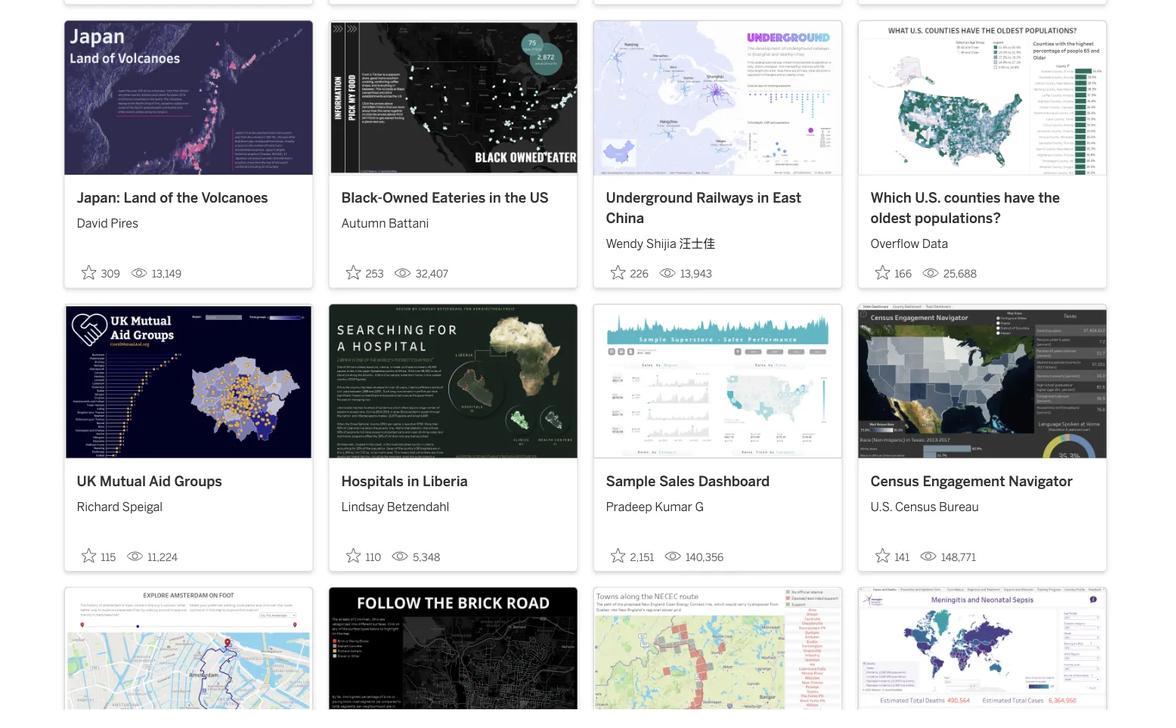 Task type: vqa. For each thing, say whether or not it's contained in the screenshot.
the "phone" at the left top
no



Task type: describe. For each thing, give the bounding box(es) containing it.
china
[[606, 210, 644, 227]]

汪士佳
[[679, 237, 716, 251]]

2,151
[[630, 551, 654, 564]]

groups
[[174, 473, 222, 489]]

census engagement navigator
[[871, 473, 1073, 489]]

census engagement navigator link
[[871, 471, 1095, 492]]

liberia
[[423, 473, 468, 489]]

pires
[[111, 216, 138, 230]]

mutual
[[100, 473, 146, 489]]

overflow
[[871, 237, 920, 251]]

lindsay betzendahl
[[341, 500, 449, 514]]

lindsay
[[341, 500, 384, 514]]

black-
[[341, 189, 383, 206]]

uk
[[77, 473, 96, 489]]

us
[[530, 189, 549, 206]]

autumn battani
[[341, 216, 429, 230]]

bureau
[[939, 500, 979, 514]]

1 the from the left
[[177, 189, 198, 206]]

richard
[[77, 500, 119, 514]]

add favorite button for underground railways in east china
[[606, 260, 653, 285]]

kumar
[[655, 500, 693, 514]]

110
[[366, 551, 381, 564]]

counties
[[944, 189, 1001, 206]]

25,688
[[944, 268, 977, 280]]

have
[[1004, 189, 1035, 206]]

underground railways in east china link
[[606, 187, 830, 229]]

13,149
[[152, 268, 182, 280]]

5,348 views element
[[386, 545, 446, 570]]

Add Favorite button
[[341, 544, 386, 568]]

populations?
[[915, 210, 1001, 227]]

Add Favorite button
[[606, 544, 659, 568]]

13,943
[[681, 268, 712, 280]]

148,771 views element
[[914, 545, 982, 570]]

1 vertical spatial census
[[895, 500, 937, 514]]

148,771
[[942, 551, 976, 564]]

which u.s. counties have the oldest populations?
[[871, 189, 1060, 227]]

25,688 views element
[[917, 262, 983, 286]]

0 horizontal spatial in
[[407, 473, 419, 489]]

sample
[[606, 473, 656, 489]]

32,407 views element
[[388, 262, 455, 286]]

japan: land of the volcanoes
[[77, 189, 268, 206]]

railways
[[697, 189, 754, 206]]

land
[[124, 189, 156, 206]]

autumn
[[341, 216, 386, 230]]

east
[[773, 189, 802, 206]]

309
[[101, 268, 120, 280]]

226
[[630, 268, 649, 280]]

david
[[77, 216, 108, 230]]

the for black-
[[505, 189, 526, 206]]

0 vertical spatial census
[[871, 473, 920, 489]]

uk mutual aid groups link
[[77, 471, 301, 492]]

g
[[695, 500, 704, 514]]

david pires link
[[77, 208, 301, 232]]

eateries
[[432, 189, 486, 206]]

black-owned eateries in the us
[[341, 189, 549, 206]]

sample sales dashboard link
[[606, 471, 830, 492]]

japan:
[[77, 189, 120, 206]]

u.s. census bureau link
[[871, 492, 1095, 516]]

hospitals in liberia link
[[341, 471, 565, 492]]

pradeep kumar g link
[[606, 492, 830, 516]]

pradeep kumar g
[[606, 500, 704, 514]]

u.s. inside which u.s. counties have the oldest populations?
[[915, 189, 941, 206]]



Task type: locate. For each thing, give the bounding box(es) containing it.
which u.s. counties have the oldest populations? link
[[871, 187, 1095, 229]]

owned
[[383, 189, 428, 206]]

2 the from the left
[[505, 189, 526, 206]]

28,512 views element
[[653, 0, 717, 3]]

11,224
[[148, 551, 178, 564]]

add favorite button containing 253
[[341, 260, 388, 285]]

black-owned eateries in the us link
[[341, 187, 565, 208]]

the right of
[[177, 189, 198, 206]]

workbook thumbnail image
[[65, 21, 313, 175], [329, 21, 577, 175], [594, 21, 842, 175], [859, 21, 1107, 175], [65, 304, 313, 458], [329, 304, 577, 458], [594, 304, 842, 458], [859, 304, 1107, 458], [65, 588, 313, 710], [329, 588, 577, 710], [594, 588, 842, 710], [859, 588, 1107, 710]]

253
[[366, 268, 384, 280]]

11,279 views element
[[122, 0, 185, 3]]

u.s. inside u.s. census bureau link
[[871, 500, 893, 514]]

david pires
[[77, 216, 138, 230]]

add favorite button for census engagement navigator
[[871, 544, 914, 568]]

speigal
[[122, 500, 163, 514]]

in right eateries
[[489, 189, 501, 206]]

sales
[[659, 473, 695, 489]]

1 vertical spatial u.s.
[[871, 500, 893, 514]]

census left bureau
[[895, 500, 937, 514]]

aid
[[149, 473, 171, 489]]

add favorite button for black-owned eateries in the us
[[341, 260, 388, 285]]

wendy shijia 汪士佳 link
[[606, 229, 830, 253]]

the for which
[[1039, 189, 1060, 206]]

add favorite button for uk mutual aid groups
[[77, 544, 121, 568]]

Add Favorite button
[[77, 260, 125, 285], [341, 260, 388, 285], [606, 260, 653, 285], [77, 544, 121, 568], [871, 544, 914, 568]]

0 vertical spatial u.s.
[[915, 189, 941, 206]]

pradeep
[[606, 500, 652, 514]]

census up u.s. census bureau
[[871, 473, 920, 489]]

volcanoes
[[201, 189, 268, 206]]

in left "east"
[[757, 189, 769, 206]]

underground railways in east china
[[606, 189, 802, 227]]

0 horizontal spatial u.s.
[[871, 500, 893, 514]]

the right have at top right
[[1039, 189, 1060, 206]]

140,356
[[686, 551, 724, 564]]

wendy
[[606, 237, 644, 251]]

lindsay betzendahl link
[[341, 492, 565, 516]]

add favorite button down wendy
[[606, 260, 653, 285]]

the inside which u.s. counties have the oldest populations?
[[1039, 189, 1060, 206]]

battani
[[389, 216, 429, 230]]

which
[[871, 189, 912, 206]]

5,348
[[413, 551, 440, 564]]

overflow data
[[871, 237, 949, 251]]

of
[[160, 189, 173, 206]]

in inside underground railways in east china
[[757, 189, 769, 206]]

shijia
[[646, 237, 677, 251]]

2 horizontal spatial the
[[1039, 189, 1060, 206]]

u.s.
[[915, 189, 941, 206], [871, 500, 893, 514]]

navigator
[[1009, 473, 1073, 489]]

140,356 views element
[[659, 545, 730, 570]]

141
[[895, 551, 910, 564]]

1 horizontal spatial the
[[505, 189, 526, 206]]

u.s. census bureau
[[871, 500, 979, 514]]

data
[[922, 237, 949, 251]]

the
[[177, 189, 198, 206], [505, 189, 526, 206], [1039, 189, 1060, 206]]

betzendahl
[[387, 500, 449, 514]]

13,149 views element
[[125, 262, 188, 286]]

uk mutual aid groups
[[77, 473, 222, 489]]

overflow data link
[[871, 229, 1095, 253]]

add favorite button containing 226
[[606, 260, 653, 285]]

sample sales dashboard
[[606, 473, 770, 489]]

richard speigal link
[[77, 492, 301, 516]]

hospitals
[[341, 473, 404, 489]]

13,943 views element
[[653, 262, 718, 286]]

wendy shijia 汪士佳
[[606, 237, 716, 251]]

32,407
[[416, 268, 449, 280]]

in
[[489, 189, 501, 206], [757, 189, 769, 206], [407, 473, 419, 489]]

underground
[[606, 189, 693, 206]]

add favorite button containing 115
[[77, 544, 121, 568]]

0 horizontal spatial the
[[177, 189, 198, 206]]

11,224 views element
[[121, 545, 184, 570]]

add favorite button containing 141
[[871, 544, 914, 568]]

add favorite button for japan: land of the volcanoes
[[77, 260, 125, 285]]

3 the from the left
[[1039, 189, 1060, 206]]

richard speigal
[[77, 500, 163, 514]]

115
[[101, 551, 116, 564]]

Add Favorite button
[[871, 260, 917, 285]]

the left us
[[505, 189, 526, 206]]

japan: land of the volcanoes link
[[77, 187, 301, 208]]

autumn battani link
[[341, 208, 565, 232]]

add favorite button down david pires
[[77, 260, 125, 285]]

hospitals in liberia
[[341, 473, 468, 489]]

engagement
[[923, 473, 1005, 489]]

in up betzendahl
[[407, 473, 419, 489]]

census
[[871, 473, 920, 489], [895, 500, 937, 514]]

oldest
[[871, 210, 912, 227]]

add favorite button down u.s. census bureau
[[871, 544, 914, 568]]

add favorite button down autumn
[[341, 260, 388, 285]]

1 horizontal spatial u.s.
[[915, 189, 941, 206]]

add favorite button containing 309
[[77, 260, 125, 285]]

dashboard
[[699, 473, 770, 489]]

2 horizontal spatial in
[[757, 189, 769, 206]]

166
[[895, 268, 912, 280]]

add favorite button down richard
[[77, 544, 121, 568]]

1 horizontal spatial in
[[489, 189, 501, 206]]



